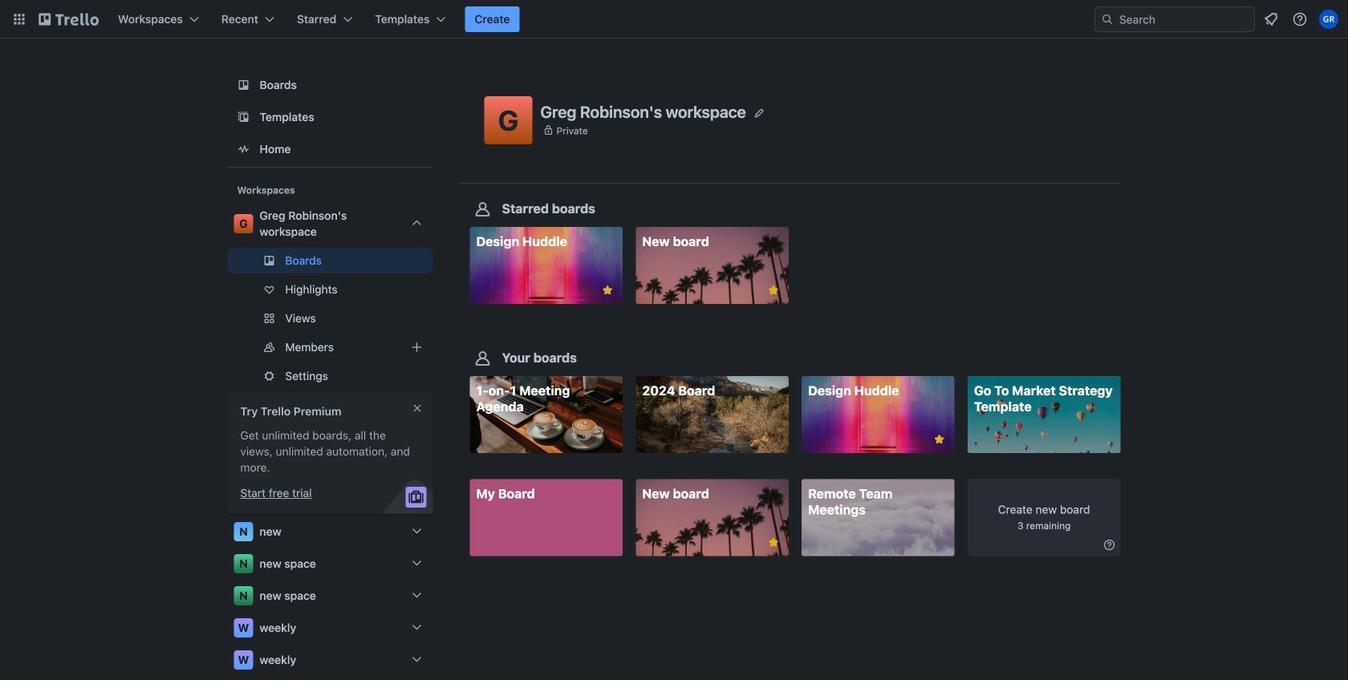Task type: describe. For each thing, give the bounding box(es) containing it.
primary element
[[0, 0, 1349, 39]]

Search field
[[1095, 6, 1256, 32]]

open information menu image
[[1293, 11, 1309, 27]]



Task type: vqa. For each thing, say whether or not it's contained in the screenshot.
howard (howard38800628) image to the left
no



Task type: locate. For each thing, give the bounding box(es) containing it.
0 horizontal spatial click to unstar this board. it will be removed from your starred list. image
[[601, 283, 615, 298]]

home image
[[234, 140, 253, 159]]

click to unstar this board. it will be removed from your starred list. image
[[601, 283, 615, 298], [933, 433, 947, 447]]

1 horizontal spatial click to unstar this board. it will be removed from your starred list. image
[[933, 433, 947, 447]]

1 click to unstar this board. it will be removed from your starred list. image from the top
[[767, 283, 781, 298]]

board image
[[234, 75, 253, 95]]

sm image
[[1102, 537, 1118, 554]]

2 click to unstar this board. it will be removed from your starred list. image from the top
[[767, 536, 781, 550]]

search image
[[1102, 13, 1114, 26]]

add image
[[407, 338, 427, 357]]

0 vertical spatial click to unstar this board. it will be removed from your starred list. image
[[601, 283, 615, 298]]

template board image
[[234, 108, 253, 127]]

0 vertical spatial click to unstar this board. it will be removed from your starred list. image
[[767, 283, 781, 298]]

0 notifications image
[[1262, 10, 1281, 29]]

click to unstar this board. it will be removed from your starred list. image
[[767, 283, 781, 298], [767, 536, 781, 550]]

1 vertical spatial click to unstar this board. it will be removed from your starred list. image
[[933, 433, 947, 447]]

greg robinson (gregrobinson96) image
[[1320, 10, 1339, 29]]

1 vertical spatial click to unstar this board. it will be removed from your starred list. image
[[767, 536, 781, 550]]

back to home image
[[39, 6, 99, 32]]



